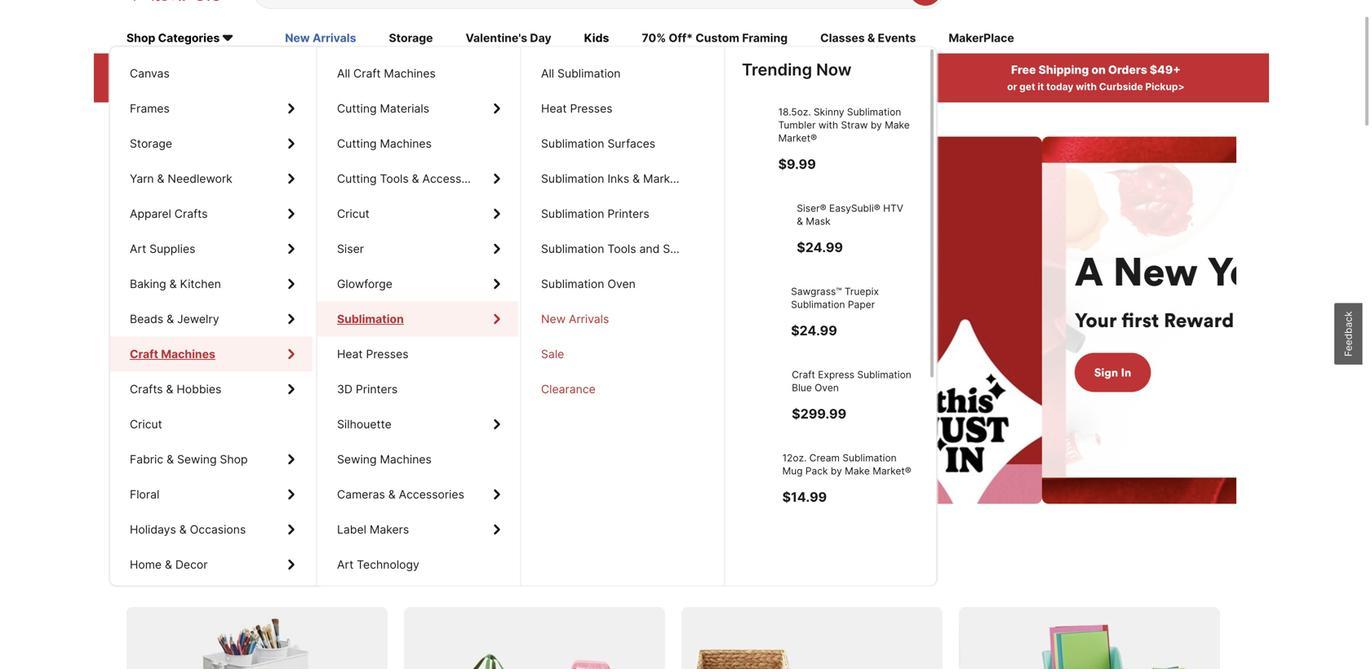 Task type: vqa. For each thing, say whether or not it's contained in the screenshot.
the Art related to Shop Categories
yes



Task type: describe. For each thing, give the bounding box(es) containing it.
cricut link for classes & events
[[110, 407, 313, 442]]

price
[[290, 63, 320, 77]]

cricut for valentine's day
[[130, 418, 162, 431]]

storage for valentine's day
[[130, 137, 172, 151]]

apparel for new arrivals
[[130, 207, 171, 221]]

you
[[580, 81, 597, 93]]

make inside 12oz. cream sublimation mug pack by make market®
[[845, 465, 870, 477]]

art supplies link for valentine's day
[[110, 231, 313, 267]]

canvas for new arrivals
[[130, 67, 170, 80]]

year's
[[1129, 247, 1239, 296]]

market® inside 12oz. cream sublimation mug pack by make market®
[[873, 465, 912, 477]]

make inside 18.5oz. skinny sublimation tumbler with straw by make market®
[[885, 119, 910, 131]]

9%
[[668, 63, 685, 77]]

cutting materials
[[337, 102, 429, 116]]

apparel crafts for new arrivals
[[130, 207, 208, 221]]

kids
[[584, 31, 609, 45]]

first
[[1043, 308, 1081, 333]]

on inside the free shipping on orders $49+ or get it today with curbside pickup>
[[1092, 63, 1106, 77]]

frames link for classes & events
[[110, 91, 313, 126]]

sublimation inside 18.5oz. skinny sublimation tumbler with straw by make market®
[[847, 106, 901, 118]]

home & decor link for new arrivals
[[110, 547, 313, 582]]

use
[[600, 81, 617, 93]]

shop for kids
[[220, 453, 248, 467]]

storage for 70% off* custom framing
[[130, 137, 172, 151]]

it
[[1038, 81, 1044, 93]]

kitchen for classes & events
[[180, 277, 221, 291]]

apparel for valentine's day
[[130, 207, 171, 221]]

floral for storage
[[130, 488, 159, 502]]

a
[[996, 247, 1025, 296]]

yarn & needlework for storage
[[130, 172, 232, 186]]

market® inside 18.5oz. skinny sublimation tumbler with straw by make market®
[[778, 132, 817, 144]]

today
[[1047, 81, 1074, 93]]

home & decor for 70% off* custom framing
[[130, 558, 208, 572]]

apparel for kids
[[130, 207, 171, 221]]

home for valentine's day
[[130, 558, 162, 572]]

crafts & hobbies link for classes & events
[[110, 372, 313, 407]]

crafts & hobbies for kids
[[130, 382, 221, 396]]

baking for classes & events
[[130, 277, 166, 291]]

pickup>
[[1146, 81, 1185, 93]]

sublimation down glowforge
[[337, 312, 404, 326]]

yarn & needlework link for new arrivals
[[110, 161, 313, 196]]

70%
[[642, 31, 666, 45]]

sublimation surfaces link
[[522, 126, 722, 161]]

sewing for storage
[[177, 453, 217, 467]]

surfaces
[[608, 137, 656, 151]]

needlework for shop categories
[[168, 172, 232, 186]]

kids link
[[584, 30, 609, 48]]

now
[[816, 60, 852, 80]]

holidays & occasions for shop categories
[[130, 523, 246, 537]]

trending
[[742, 60, 812, 80]]

art for valentine's day
[[130, 242, 146, 256]]

classes
[[820, 31, 865, 45]]

cameras & accessories link
[[318, 477, 518, 512]]

blue, pink, and purple tumblers on red background image
[[0, 137, 964, 504]]

supplies for 70% off* custom framing
[[150, 242, 195, 256]]

when
[[551, 81, 577, 93]]

beads & jewelry for valentine's day
[[130, 312, 219, 326]]

pack
[[806, 465, 828, 477]]

machines for craft machines link corresponding to 70% off* custom framing
[[160, 347, 212, 361]]

floral link for kids
[[110, 477, 313, 512]]

70% off* custom framing link
[[642, 30, 788, 48]]

decor for shop categories
[[175, 558, 208, 572]]

for for storage
[[367, 561, 394, 585]]

home & decor for new arrivals
[[130, 558, 208, 572]]

70% off* custom framing
[[642, 31, 788, 45]]

holidays & occasions link for 70% off* custom framing
[[110, 512, 313, 547]]

3d printers link
[[318, 372, 518, 407]]

yarn & needlework link for kids
[[110, 161, 313, 196]]

art inside "link"
[[337, 558, 354, 572]]

of
[[1161, 308, 1179, 333]]

silhouette
[[337, 418, 392, 431]]

holidays for classes & events
[[130, 523, 176, 537]]

glowforge
[[337, 277, 393, 291]]

makerplace link
[[949, 30, 1014, 48]]

sublimation tools and stencils
[[541, 242, 706, 256]]

1 vertical spatial and
[[1335, 308, 1370, 333]]

fabric & sewing shop link for kids
[[110, 442, 313, 477]]

craft machines link for storage
[[110, 337, 313, 372]]

fabric & sewing shop link for shop categories
[[110, 442, 313, 477]]

inks
[[608, 172, 629, 186]]

with inside the free shipping on orders $49+ or get it today with curbside pickup>
[[1076, 81, 1097, 93]]

cricut link for kids
[[110, 407, 313, 442]]

heat for the topmost the heat presses link
[[541, 102, 567, 116]]

fabric for classes & events
[[130, 453, 163, 467]]

occasions for shop categories
[[190, 523, 246, 537]]

sublimation up sublimation oven
[[541, 242, 604, 256]]

cutting tools & accessories link
[[318, 161, 518, 196]]

sewing machines
[[337, 453, 432, 467]]

art supplies for 70% off* custom framing
[[130, 242, 195, 256]]

art for shop categories
[[130, 242, 146, 256]]

art for kids
[[130, 242, 146, 256]]

classes & events link
[[820, 30, 916, 48]]

sawgrass™
[[791, 286, 842, 298]]

sublimation down sublimation inks & markers
[[541, 207, 604, 221]]

craft for valentine's day
[[130, 347, 157, 361]]

20%
[[178, 63, 204, 77]]

0 horizontal spatial on
[[178, 561, 202, 585]]

sale link
[[522, 337, 722, 372]]

fabric & sewing shop for shop categories
[[130, 453, 248, 467]]

truepix
[[845, 286, 879, 298]]

mask
[[806, 215, 831, 227]]

sewing for classes & events
[[177, 453, 217, 467]]

yarn for shop categories
[[130, 172, 154, 186]]

gift
[[1249, 247, 1314, 296]]

home & decor for storage
[[130, 558, 208, 572]]

save
[[127, 561, 173, 585]]

materials
[[380, 102, 429, 116]]

with inside 20% off all regular price purchases with code daily23us. exclusions apply>
[[182, 81, 203, 93]]

credit
[[695, 81, 725, 93]]

mug
[[782, 465, 803, 477]]

beads & jewelry for kids
[[130, 312, 219, 326]]

regular
[[244, 63, 288, 77]]

supplies for new arrivals
[[150, 242, 195, 256]]

yarn for kids
[[130, 172, 154, 186]]

makers
[[370, 523, 409, 537]]

beads & jewelry link for new arrivals
[[110, 302, 313, 337]]

supplies for kids
[[150, 242, 195, 256]]

art for storage
[[130, 242, 146, 256]]

baking & kitchen link for classes & events
[[110, 267, 313, 302]]

art technology
[[337, 558, 419, 572]]

sublimation link
[[318, 302, 518, 337]]

yarn & needlework for valentine's day
[[130, 172, 232, 186]]

beads for storage
[[130, 312, 163, 326]]

sawgrass™ truepix sublimation paper
[[791, 286, 879, 311]]

machines for craft machines link corresponding to valentine's day
[[160, 347, 212, 361]]

holiday storage containers image
[[404, 607, 665, 669]]

baking & kitchen link for 70% off* custom framing
[[110, 267, 313, 302]]

cutting machines link
[[318, 126, 518, 161]]

is
[[1264, 308, 1278, 333]]

home & decor for valentine's day
[[130, 558, 208, 572]]

rewards
[[701, 63, 750, 77]]

art technology link
[[318, 547, 518, 582]]

all inside 20% off all regular price purchases with code daily23us. exclusions apply>
[[227, 63, 242, 77]]

beads & jewelry link for valentine's day
[[110, 302, 313, 337]]

crafts & hobbies link for new arrivals
[[110, 372, 313, 407]]

canvas link for storage
[[110, 56, 313, 91]]

occasions for kids
[[190, 523, 246, 537]]

technology
[[357, 558, 419, 572]]

holidays & occasions for kids
[[130, 523, 246, 537]]

sewing for valentine's day
[[177, 453, 217, 467]]

0 horizontal spatial new arrivals link
[[285, 30, 356, 48]]

all craft machines
[[337, 67, 436, 80]]

siser
[[337, 242, 364, 256]]

holidays & occasions for 70% off* custom framing
[[130, 523, 246, 537]]

free
[[1011, 63, 1036, 77]]

get
[[1020, 81, 1036, 93]]

12oz. cream sublimation mug pack by make market®
[[782, 452, 912, 477]]

storage link for kids
[[110, 126, 313, 161]]

0 vertical spatial heat presses link
[[522, 91, 722, 126]]

beads & jewelry link for kids
[[110, 302, 313, 337]]

shipping
[[1039, 63, 1089, 77]]

events
[[878, 31, 916, 45]]

sublimation inside sawgrass™ truepix sublimation paper
[[791, 299, 845, 311]]

floral for classes & events
[[130, 488, 159, 502]]

earn 9% in rewards when you use your michaels™ credit card.³ details & apply>
[[551, 63, 839, 93]]

floral link for new arrivals
[[110, 477, 313, 512]]

cutting for cutting machines
[[337, 137, 377, 151]]

canvas for 70% off* custom framing
[[130, 67, 170, 80]]

floral link for 70% off* custom framing
[[110, 477, 313, 512]]

craft machines link for shop categories
[[110, 337, 313, 372]]

canvas for kids
[[130, 67, 170, 80]]

here,
[[1283, 308, 1331, 333]]

canvas for shop categories
[[130, 67, 170, 80]]

cutting machines
[[337, 137, 432, 151]]

sign
[[1016, 365, 1040, 380]]

storage for classes & events
[[130, 137, 172, 151]]

home for storage
[[130, 558, 162, 572]]

floral link for classes & events
[[110, 477, 313, 512]]

blue
[[792, 382, 812, 394]]

hobbies for new arrivals
[[177, 382, 221, 396]]

label makers link
[[318, 512, 518, 547]]

$14.99
[[782, 489, 827, 505]]

makerplace
[[949, 31, 1014, 45]]

craft express sublimation blue oven
[[792, 369, 912, 394]]

1 vertical spatial new arrivals link
[[522, 302, 722, 337]]

new arrivals for the bottommost new arrivals link
[[541, 312, 609, 326]]

space.
[[457, 561, 521, 585]]

12oz.
[[782, 452, 807, 464]]

cameras
[[337, 488, 385, 502]]

oven inside craft express sublimation blue oven
[[815, 382, 839, 394]]

creative
[[206, 561, 284, 585]]

yarn & needlework link for valentine's day
[[110, 161, 313, 196]]

fabric & sewing shop link for valentine's day
[[110, 442, 313, 477]]



Task type: locate. For each thing, give the bounding box(es) containing it.
& inside earn 9% in rewards when you use your michaels™ credit card.³ details & apply>
[[795, 81, 802, 93]]

1 horizontal spatial all
[[337, 67, 350, 80]]

1 horizontal spatial oven
[[815, 382, 839, 394]]

hobbies for classes & events
[[177, 382, 221, 396]]

presses down you at the top left of the page
[[570, 102, 613, 116]]

craft machines link
[[110, 337, 313, 372], [110, 337, 313, 372], [110, 337, 313, 372], [110, 337, 313, 372], [110, 337, 313, 372], [110, 337, 313, 372], [110, 337, 313, 372], [110, 337, 313, 372]]

and right here, on the top of page
[[1335, 308, 1370, 333]]

$24.99 down sawgrass™ truepix sublimation paper
[[791, 323, 837, 339]]

valentine's
[[466, 31, 527, 45]]

apparel crafts
[[130, 207, 208, 221], [130, 207, 208, 221], [130, 207, 208, 221], [130, 207, 208, 221], [130, 207, 208, 221], [130, 207, 208, 221], [130, 207, 208, 221], [130, 207, 208, 221]]

sublimation right cream
[[843, 452, 897, 464]]

1 horizontal spatial arrivals
[[569, 312, 609, 326]]

crafts & hobbies link for valentine's day
[[110, 372, 313, 407]]

cricut link for storage
[[110, 407, 313, 442]]

decor for kids
[[175, 558, 208, 572]]

holidays & occasions link for kids
[[110, 512, 313, 547]]

sublimation oven link
[[522, 267, 722, 302]]

shop categories link
[[127, 30, 252, 48]]

tools down cutting machines
[[380, 172, 409, 186]]

label
[[337, 523, 366, 537]]

oven down express
[[815, 382, 839, 394]]

1 vertical spatial accessories
[[399, 488, 464, 502]]

0 horizontal spatial heat
[[337, 347, 363, 361]]

home for kids
[[130, 558, 162, 572]]

craft inside craft express sublimation blue oven
[[792, 369, 815, 381]]

new up price
[[285, 31, 310, 45]]

sublimation right express
[[857, 369, 912, 381]]

heat presses link
[[522, 91, 722, 126], [318, 337, 518, 372]]

beads & jewelry for new arrivals
[[130, 312, 219, 326]]

label makers
[[337, 523, 409, 537]]

market® right pack
[[873, 465, 912, 477]]

0 vertical spatial new
[[285, 31, 310, 45]]

1 horizontal spatial for
[[1324, 247, 1371, 296]]

categories
[[158, 31, 220, 45]]

1 vertical spatial make
[[845, 465, 870, 477]]

1 vertical spatial heat
[[337, 347, 363, 361]]

by inside 12oz. cream sublimation mug pack by make market®
[[831, 465, 842, 477]]

cricut for kids
[[130, 418, 162, 431]]

0 horizontal spatial all
[[227, 63, 242, 77]]

presses up 3d printers
[[366, 347, 409, 361]]

1 horizontal spatial heat
[[541, 102, 567, 116]]

0 vertical spatial for
[[1324, 247, 1371, 296]]

sublimation inside craft express sublimation blue oven
[[857, 369, 912, 381]]

1 vertical spatial new
[[1035, 247, 1119, 296]]

0 horizontal spatial heat presses
[[337, 347, 409, 361]]

craft
[[353, 67, 381, 80], [130, 347, 157, 361], [130, 347, 157, 361], [130, 347, 157, 361], [130, 347, 157, 361], [130, 347, 157, 361], [130, 347, 157, 361], [130, 347, 157, 361], [130, 347, 158, 361], [792, 369, 815, 381]]

2 vertical spatial cutting
[[337, 172, 377, 186]]

sewing machines link
[[318, 442, 518, 477]]

home & decor link for shop categories
[[110, 547, 313, 582]]

trending now
[[742, 60, 852, 80]]

frames link
[[110, 91, 313, 126], [110, 91, 313, 126], [110, 91, 313, 126], [110, 91, 313, 126], [110, 91, 313, 126], [110, 91, 313, 126], [110, 91, 313, 126], [110, 91, 313, 126]]

and left stencils
[[640, 242, 660, 256]]

with down 20%
[[182, 81, 203, 93]]

cricut for shop categories
[[130, 418, 162, 431]]

for down the label makers at the left bottom of the page
[[367, 561, 394, 585]]

kitchen for 70% off* custom framing
[[180, 277, 221, 291]]

siser® easysubli® htv & mask
[[797, 202, 903, 227]]

1 horizontal spatial make
[[885, 119, 910, 131]]

1 vertical spatial heat presses link
[[318, 337, 518, 372]]

beads & jewelry
[[130, 312, 219, 326], [130, 312, 219, 326], [130, 312, 219, 326], [130, 312, 219, 326], [130, 312, 219, 326], [130, 312, 219, 326], [130, 312, 219, 326], [130, 312, 219, 326]]

sewing
[[177, 453, 217, 467], [177, 453, 217, 467], [177, 453, 217, 467], [177, 453, 217, 467], [177, 453, 217, 467], [177, 453, 217, 467], [177, 453, 217, 467], [177, 453, 217, 467], [337, 453, 377, 467]]

3d printers
[[337, 382, 398, 396]]

shop for 70% off* custom framing
[[220, 453, 248, 467]]

0 vertical spatial tools
[[380, 172, 409, 186]]

1 vertical spatial cutting
[[337, 137, 377, 151]]

holidays for 70% off* custom framing
[[130, 523, 176, 537]]

new up 'first'
[[1035, 247, 1119, 296]]

sublimation up sublimation printers
[[541, 172, 604, 186]]

cutting for cutting tools & accessories
[[337, 172, 377, 186]]

oven inside "link"
[[608, 277, 636, 291]]

frames for kids
[[130, 102, 170, 116]]

tools down sublimation printers link
[[608, 242, 636, 256]]

baking & kitchen for kids
[[130, 277, 221, 291]]

occasions for 70% off* custom framing
[[190, 523, 246, 537]]

valentine's day link
[[466, 30, 552, 48]]

supplies
[[150, 242, 195, 256], [150, 242, 195, 256], [150, 242, 195, 256], [150, 242, 195, 256], [150, 242, 195, 256], [150, 242, 195, 256], [150, 242, 195, 256], [150, 242, 195, 256]]

0 horizontal spatial oven
[[608, 277, 636, 291]]

1 vertical spatial heat presses
[[337, 347, 409, 361]]

heat presses link up surfaces
[[522, 91, 722, 126]]

1 horizontal spatial heat presses
[[541, 102, 613, 116]]

presses for the bottommost the heat presses link
[[366, 347, 409, 361]]

$24.99 for siser® easysubli® htv & mask
[[797, 240, 843, 255]]

craft machines for shop categories
[[130, 347, 212, 361]]

sublimation oven
[[541, 277, 636, 291]]

card.³
[[727, 81, 757, 93]]

beads & jewelry link
[[110, 302, 313, 337], [110, 302, 313, 337], [110, 302, 313, 337], [110, 302, 313, 337], [110, 302, 313, 337], [110, 302, 313, 337], [110, 302, 313, 337], [110, 302, 313, 337]]

1 cutting from the top
[[337, 102, 377, 116]]

frames for 70% off* custom framing
[[130, 102, 170, 116]]

your first reward of the year is here, and 
[[996, 308, 1371, 333]]

white rolling cart with art supplies image
[[127, 607, 388, 669]]

0 vertical spatial arrivals
[[313, 31, 356, 45]]

machines
[[384, 67, 436, 80], [380, 137, 432, 151], [160, 347, 212, 361], [160, 347, 212, 361], [160, 347, 212, 361], [160, 347, 212, 361], [160, 347, 212, 361], [160, 347, 212, 361], [160, 347, 212, 361], [161, 347, 215, 361], [380, 453, 432, 467]]

with
[[182, 81, 203, 93], [1076, 81, 1097, 93], [819, 119, 838, 131]]

printers
[[608, 207, 649, 221], [356, 382, 398, 396]]

sublimation inside "link"
[[541, 277, 604, 291]]

cutting materials link
[[318, 91, 518, 126]]

new arrivals up price
[[285, 31, 356, 45]]

with inside 18.5oz. skinny sublimation tumbler with straw by make market®
[[819, 119, 838, 131]]

baking & kitchen for shop categories
[[130, 277, 221, 291]]

holidays & occasions link for new arrivals
[[110, 512, 313, 547]]

jewelry
[[177, 312, 219, 326], [177, 312, 219, 326], [177, 312, 219, 326], [177, 312, 219, 326], [177, 312, 219, 326], [177, 312, 219, 326], [177, 312, 219, 326], [177, 312, 219, 326]]

apparel crafts for classes & events
[[130, 207, 208, 221]]

all craft machines link
[[318, 56, 518, 91]]

craft machines for 70% off* custom framing
[[130, 347, 212, 361]]

0 vertical spatial and
[[640, 242, 660, 256]]

jewelry for classes & events
[[177, 312, 219, 326]]

cricut
[[337, 207, 370, 221], [130, 418, 162, 431], [130, 418, 162, 431], [130, 418, 162, 431], [130, 418, 162, 431], [130, 418, 162, 431], [130, 418, 162, 431], [130, 418, 162, 431], [130, 418, 162, 431]]

art for classes & events
[[130, 242, 146, 256]]

sublimation up sublimation inks & markers
[[541, 137, 604, 151]]

clearance link
[[522, 372, 722, 407]]

storage link for classes & events
[[110, 126, 313, 161]]

kitchen
[[180, 277, 221, 291], [180, 277, 221, 291], [180, 277, 221, 291], [180, 277, 221, 291], [180, 277, 221, 291], [180, 277, 221, 291], [180, 277, 221, 291], [180, 277, 221, 291]]

1 horizontal spatial new arrivals link
[[522, 302, 722, 337]]

accessories up "label makers" link
[[399, 488, 464, 502]]

yarn & needlework link
[[110, 161, 313, 196], [110, 161, 313, 196], [110, 161, 313, 196], [110, 161, 313, 196], [110, 161, 313, 196], [110, 161, 313, 196], [110, 161, 313, 196], [110, 161, 313, 196]]

jewelry for shop categories
[[177, 312, 219, 326]]

apparel crafts for storage
[[130, 207, 208, 221]]

storage
[[389, 31, 433, 45], [130, 137, 172, 151], [130, 137, 172, 151], [130, 137, 172, 151], [130, 137, 172, 151], [130, 137, 172, 151], [130, 137, 172, 151], [130, 137, 172, 151], [130, 137, 172, 151]]

yarn & needlework for kids
[[130, 172, 232, 186]]

$24.99 down mask
[[797, 240, 843, 255]]

machines for craft machines link corresponding to new arrivals
[[160, 347, 212, 361]]

0 vertical spatial on
[[1092, 63, 1106, 77]]

printers up sublimation tools and stencils
[[608, 207, 649, 221]]

on up curbside
[[1092, 63, 1106, 77]]

jewelry for valentine's day
[[177, 312, 219, 326]]

1 horizontal spatial heat presses link
[[522, 91, 722, 126]]

& inside siser® easysubli® htv & mask
[[797, 215, 803, 227]]

daily23us.
[[232, 81, 289, 93]]

and
[[640, 242, 660, 256], [1335, 308, 1370, 333]]

shop
[[127, 31, 155, 45], [220, 453, 248, 467], [220, 453, 248, 467], [220, 453, 248, 467], [220, 453, 248, 467], [220, 453, 248, 467], [220, 453, 248, 467], [220, 453, 248, 467], [220, 453, 248, 467]]

2 vertical spatial new
[[541, 312, 566, 326]]

sublimation printers link
[[522, 196, 722, 231]]

new arrivals
[[285, 31, 356, 45], [541, 312, 609, 326]]

new arrivals link down sublimation oven
[[522, 302, 722, 337]]

art supplies for shop categories
[[130, 242, 195, 256]]

frames for valentine's day
[[130, 102, 170, 116]]

hobbies for 70% off* custom framing
[[177, 382, 221, 396]]

craft for 70% off* custom framing
[[130, 347, 157, 361]]

apparel for classes & events
[[130, 207, 171, 221]]

1 vertical spatial printers
[[356, 382, 398, 396]]

0 vertical spatial new arrivals link
[[285, 30, 356, 48]]

new up sale
[[541, 312, 566, 326]]

heat up 3d
[[337, 347, 363, 361]]

frames link for shop categories
[[110, 91, 313, 126]]

baking & kitchen link for kids
[[110, 267, 313, 302]]

home & decor link for storage
[[110, 547, 313, 582]]

market® down the "tumbler"
[[778, 132, 817, 144]]

jewelry for storage
[[177, 312, 219, 326]]

craft machines for valentine's day
[[130, 347, 212, 361]]

sublimation down sawgrass™
[[791, 299, 845, 311]]

cricut link for shop categories
[[110, 407, 313, 442]]

silhouette link
[[318, 407, 518, 442]]

1 vertical spatial $24.99
[[791, 323, 837, 339]]

0 horizontal spatial new arrivals
[[285, 31, 356, 45]]

all right the off
[[227, 63, 242, 77]]

fabric & sewing shop link for 70% off* custom framing
[[110, 442, 313, 477]]

holidays for new arrivals
[[130, 523, 176, 537]]

with right today
[[1076, 81, 1097, 93]]

by inside 18.5oz. skinny sublimation tumbler with straw by make market®
[[871, 119, 882, 131]]

sublimation tools and stencils link
[[522, 231, 722, 267]]

colorful plastic storage bins image
[[959, 607, 1220, 669]]

exclusions
[[291, 81, 343, 93]]

$9.99
[[778, 156, 816, 172]]

all up apply>
[[337, 67, 350, 80]]

1 vertical spatial arrivals
[[569, 312, 609, 326]]

18.5oz. skinny sublimation tumbler with straw by make market®
[[778, 106, 910, 144]]

0 vertical spatial new arrivals
[[285, 31, 356, 45]]

siser®
[[797, 202, 827, 214]]

0 horizontal spatial presses
[[366, 347, 409, 361]]

supplies for classes & events
[[150, 242, 195, 256]]

craft for shop categories
[[130, 347, 157, 361]]

0 horizontal spatial printers
[[356, 382, 398, 396]]

decor for 70% off* custom framing
[[175, 558, 208, 572]]

storage for kids
[[130, 137, 172, 151]]

0 horizontal spatial market®
[[778, 132, 817, 144]]

holidays for shop categories
[[130, 523, 176, 537]]

floral link for valentine's day
[[110, 477, 313, 512]]

1 horizontal spatial tools
[[608, 242, 636, 256]]

fabric
[[130, 453, 163, 467], [130, 453, 163, 467], [130, 453, 163, 467], [130, 453, 163, 467], [130, 453, 163, 467], [130, 453, 163, 467], [130, 453, 163, 467], [130, 453, 163, 467]]

printers for sublimation printers
[[608, 207, 649, 221]]

curbside
[[1099, 81, 1143, 93]]

cutting down apply>
[[337, 102, 377, 116]]

on right save
[[178, 561, 202, 585]]

by down cream
[[831, 465, 842, 477]]

hobbies for shop categories
[[177, 382, 221, 396]]

0 vertical spatial cutting
[[337, 102, 377, 116]]

craft for classes & events
[[130, 347, 157, 361]]

markers
[[643, 172, 687, 186]]

craft for storage
[[130, 347, 157, 361]]

0 horizontal spatial by
[[831, 465, 842, 477]]

printers right 3d
[[356, 382, 398, 396]]

needlework for classes & events
[[168, 172, 232, 186]]

printers for 3d printers
[[356, 382, 398, 396]]

apparel for 70% off* custom framing
[[130, 207, 171, 221]]

decor for new arrivals
[[175, 558, 208, 572]]

all up when
[[541, 67, 554, 80]]

yarn & needlework link for storage
[[110, 161, 313, 196]]

home for new arrivals
[[130, 558, 162, 572]]

code
[[205, 81, 229, 93]]

home & decor
[[130, 558, 208, 572], [130, 558, 208, 572], [130, 558, 208, 572], [130, 558, 208, 572], [130, 558, 208, 572], [130, 558, 208, 572], [130, 558, 208, 572], [130, 558, 208, 572]]

crafts & hobbies for 70% off* custom framing
[[130, 382, 221, 396]]

0 vertical spatial presses
[[570, 102, 613, 116]]

accessories down cutting machines link at the top of the page
[[422, 172, 488, 186]]

valentine's day
[[466, 31, 552, 45]]

for up here, on the top of page
[[1324, 247, 1371, 296]]

home & decor link for classes & events
[[110, 547, 313, 582]]

1 vertical spatial on
[[178, 561, 202, 585]]

1 vertical spatial oven
[[815, 382, 839, 394]]

home & decor link
[[110, 547, 313, 582], [110, 547, 313, 582], [110, 547, 313, 582], [110, 547, 313, 582], [110, 547, 313, 582], [110, 547, 313, 582], [110, 547, 313, 582], [110, 547, 313, 582]]

heat presses down you at the top left of the page
[[541, 102, 613, 116]]

kitchen for shop categories
[[180, 277, 221, 291]]

you scored a free $5 bonus reward image
[[964, 137, 1371, 504]]

make right straw
[[885, 119, 910, 131]]

& inside "link"
[[868, 31, 875, 45]]

baking & kitchen for storage
[[130, 277, 221, 291]]

1 vertical spatial tools
[[608, 242, 636, 256]]

three water hyacinth baskets in white, brown and tan image
[[682, 607, 943, 669]]

1 horizontal spatial printers
[[608, 207, 649, 221]]

heat presses link up 3d printers
[[318, 337, 518, 372]]

canvas link
[[110, 56, 313, 91], [110, 56, 313, 91], [110, 56, 313, 91], [110, 56, 313, 91], [110, 56, 313, 91], [110, 56, 313, 91], [110, 56, 313, 91], [110, 56, 313, 91]]

arrivals down sublimation oven
[[569, 312, 609, 326]]

1 horizontal spatial market®
[[873, 465, 912, 477]]

1 horizontal spatial on
[[1092, 63, 1106, 77]]

0 vertical spatial market®
[[778, 132, 817, 144]]

sublimation
[[558, 67, 621, 80], [847, 106, 901, 118], [541, 137, 604, 151], [541, 172, 604, 186], [541, 207, 604, 221], [541, 242, 604, 256], [541, 277, 604, 291], [791, 299, 845, 311], [337, 312, 404, 326], [857, 369, 912, 381], [843, 452, 897, 464]]

sublimation inks & markers link
[[522, 161, 722, 196]]

cutting down cutting machines
[[337, 172, 377, 186]]

0 horizontal spatial make
[[845, 465, 870, 477]]

new arrivals down sublimation oven
[[541, 312, 609, 326]]

craft machines link for new arrivals
[[110, 337, 313, 372]]

2 horizontal spatial new
[[1035, 247, 1119, 296]]

&
[[868, 31, 875, 45], [795, 81, 802, 93], [157, 172, 164, 186], [157, 172, 164, 186], [157, 172, 164, 186], [157, 172, 164, 186], [157, 172, 164, 186], [157, 172, 164, 186], [157, 172, 164, 186], [157, 172, 164, 186], [412, 172, 419, 186], [633, 172, 640, 186], [797, 215, 803, 227], [169, 277, 177, 291], [169, 277, 177, 291], [169, 277, 177, 291], [169, 277, 177, 291], [169, 277, 177, 291], [169, 277, 177, 291], [169, 277, 177, 291], [169, 277, 177, 291], [167, 312, 174, 326], [167, 312, 174, 326], [167, 312, 174, 326], [167, 312, 174, 326], [167, 312, 174, 326], [167, 312, 174, 326], [167, 312, 174, 326], [167, 312, 174, 326], [166, 382, 173, 396], [166, 382, 173, 396], [166, 382, 173, 396], [166, 382, 173, 396], [166, 382, 173, 396], [166, 382, 173, 396], [166, 382, 173, 396], [166, 382, 173, 396], [167, 453, 174, 467], [167, 453, 174, 467], [167, 453, 174, 467], [167, 453, 174, 467], [167, 453, 174, 467], [167, 453, 174, 467], [167, 453, 174, 467], [167, 453, 174, 467], [388, 488, 396, 502], [179, 523, 187, 537], [179, 523, 187, 537], [179, 523, 187, 537], [179, 523, 187, 537], [179, 523, 187, 537], [179, 523, 187, 537], [179, 523, 187, 537], [179, 523, 187, 537], [165, 558, 172, 572], [165, 558, 172, 572], [165, 558, 172, 572], [165, 558, 172, 572], [165, 558, 172, 572], [165, 558, 172, 572], [165, 558, 172, 572], [165, 558, 172, 572]]

0 horizontal spatial arrivals
[[313, 31, 356, 45]]

express
[[818, 369, 855, 381]]

1 horizontal spatial new
[[541, 312, 566, 326]]

hobbies
[[177, 382, 221, 396], [177, 382, 221, 396], [177, 382, 221, 396], [177, 382, 221, 396], [177, 382, 221, 396], [177, 382, 221, 396], [177, 382, 221, 396], [177, 382, 221, 396]]

0 vertical spatial by
[[871, 119, 882, 131]]

baking & kitchen link for new arrivals
[[110, 267, 313, 302]]

cricut link
[[318, 196, 518, 231], [110, 407, 313, 442], [110, 407, 313, 442], [110, 407, 313, 442], [110, 407, 313, 442], [110, 407, 313, 442], [110, 407, 313, 442], [110, 407, 313, 442], [110, 407, 313, 442]]

0 horizontal spatial for
[[367, 561, 394, 585]]

0 horizontal spatial new
[[285, 31, 310, 45]]

floral for kids
[[130, 488, 159, 502]]

1 vertical spatial by
[[831, 465, 842, 477]]

0 horizontal spatial heat presses link
[[318, 337, 518, 372]]

needlework for kids
[[168, 172, 232, 186]]

sign in button
[[996, 353, 1073, 392]]

arrivals up purchases on the top of the page
[[313, 31, 356, 45]]

storage link for new arrivals
[[110, 126, 313, 161]]

1 horizontal spatial with
[[819, 119, 838, 131]]

in
[[688, 63, 698, 77]]

baking for kids
[[130, 277, 166, 291]]

needlework for storage
[[168, 172, 232, 186]]

heat presses up 3d printers
[[337, 347, 409, 361]]

oven
[[608, 277, 636, 291], [815, 382, 839, 394]]

1 vertical spatial new arrivals
[[541, 312, 609, 326]]

crafts & hobbies link
[[110, 372, 313, 407], [110, 372, 313, 407], [110, 372, 313, 407], [110, 372, 313, 407], [110, 372, 313, 407], [110, 372, 313, 407], [110, 372, 313, 407], [110, 372, 313, 407]]

cutting down cutting materials
[[337, 137, 377, 151]]

holidays & occasions
[[130, 523, 246, 537], [130, 523, 246, 537], [130, 523, 246, 537], [130, 523, 246, 537], [130, 523, 246, 537], [130, 523, 246, 537], [130, 523, 246, 537], [130, 523, 246, 537]]

cream
[[810, 452, 840, 464]]

0 vertical spatial $24.99
[[797, 240, 843, 255]]

art supplies link
[[110, 231, 313, 267], [110, 231, 313, 267], [110, 231, 313, 267], [110, 231, 313, 267], [110, 231, 313, 267], [110, 231, 313, 267], [110, 231, 313, 267], [110, 231, 313, 267]]

apparel crafts for valentine's day
[[130, 207, 208, 221]]

0 vertical spatial printers
[[608, 207, 649, 221]]

1 vertical spatial market®
[[873, 465, 912, 477]]

1 vertical spatial presses
[[366, 347, 409, 361]]

orders
[[1108, 63, 1148, 77]]

3 cutting from the top
[[337, 172, 377, 186]]

0 horizontal spatial with
[[182, 81, 203, 93]]

0 horizontal spatial tools
[[380, 172, 409, 186]]

storage link for shop categories
[[110, 126, 313, 161]]

yarn & needlework for shop categories
[[130, 172, 232, 186]]

new arrivals link up price
[[285, 30, 356, 48]]

0 horizontal spatial and
[[640, 242, 660, 256]]

0 vertical spatial make
[[885, 119, 910, 131]]

18.5oz.
[[778, 106, 811, 118]]

your
[[619, 81, 641, 93]]

fabric & sewing shop for classes & events
[[130, 453, 248, 467]]

heat down when
[[541, 102, 567, 116]]

sublimation surfaces
[[541, 137, 656, 151]]

baking & kitchen for valentine's day
[[130, 277, 221, 291]]

details
[[759, 81, 793, 93]]

sublimation inside 12oz. cream sublimation mug pack by make market®
[[843, 452, 897, 464]]

apparel crafts for shop categories
[[130, 207, 208, 221]]

2 horizontal spatial all
[[541, 67, 554, 80]]

1 horizontal spatial presses
[[570, 102, 613, 116]]

with down skinny
[[819, 119, 838, 131]]

make right pack
[[845, 465, 870, 477]]

oven down sublimation tools and stencils link
[[608, 277, 636, 291]]

beads for new arrivals
[[130, 312, 163, 326]]

2 horizontal spatial with
[[1076, 81, 1097, 93]]

skinny
[[814, 106, 844, 118]]

frames link for valentine's day
[[110, 91, 313, 126]]

$24.99
[[797, 240, 843, 255], [791, 323, 837, 339]]

3d
[[337, 382, 353, 396]]

day
[[530, 31, 552, 45]]

machines for sewing machines link
[[380, 453, 432, 467]]

0 vertical spatial accessories
[[422, 172, 488, 186]]

year
[[1218, 308, 1259, 333]]

all
[[227, 63, 242, 77], [337, 67, 350, 80], [541, 67, 554, 80]]

reward
[[1085, 308, 1156, 333]]

0 vertical spatial oven
[[608, 277, 636, 291]]

1 vertical spatial for
[[367, 561, 394, 585]]

baking for valentine's day
[[130, 277, 166, 291]]

2 cutting from the top
[[337, 137, 377, 151]]

1 horizontal spatial by
[[871, 119, 882, 131]]

decor
[[175, 558, 208, 572], [175, 558, 208, 572], [175, 558, 208, 572], [175, 558, 208, 572], [175, 558, 208, 572], [175, 558, 208, 572], [175, 558, 208, 572], [175, 558, 208, 572]]

sublimation down sublimation tools and stencils link
[[541, 277, 604, 291]]

0 vertical spatial heat presses
[[541, 102, 613, 116]]

frames link for kids
[[110, 91, 313, 126]]

1 horizontal spatial and
[[1335, 308, 1370, 333]]

classes & events
[[820, 31, 916, 45]]

by right straw
[[871, 119, 882, 131]]

yarn & needlework
[[130, 172, 232, 186], [130, 172, 232, 186], [130, 172, 232, 186], [130, 172, 232, 186], [130, 172, 232, 186], [130, 172, 232, 186], [130, 172, 232, 186], [130, 172, 232, 186]]

market®
[[778, 132, 817, 144], [873, 465, 912, 477]]

home for shop categories
[[130, 558, 162, 572]]

1 horizontal spatial new arrivals
[[541, 312, 609, 326]]

sublimation up you at the top left of the page
[[558, 67, 621, 80]]

sublimation up straw
[[847, 106, 901, 118]]

hobbies for valentine's day
[[177, 382, 221, 396]]

0 vertical spatial heat
[[541, 102, 567, 116]]

shop for shop categories
[[220, 453, 248, 467]]

apparel crafts link for 70% off* custom framing
[[110, 196, 313, 231]]

home & decor for shop categories
[[130, 558, 208, 572]]



